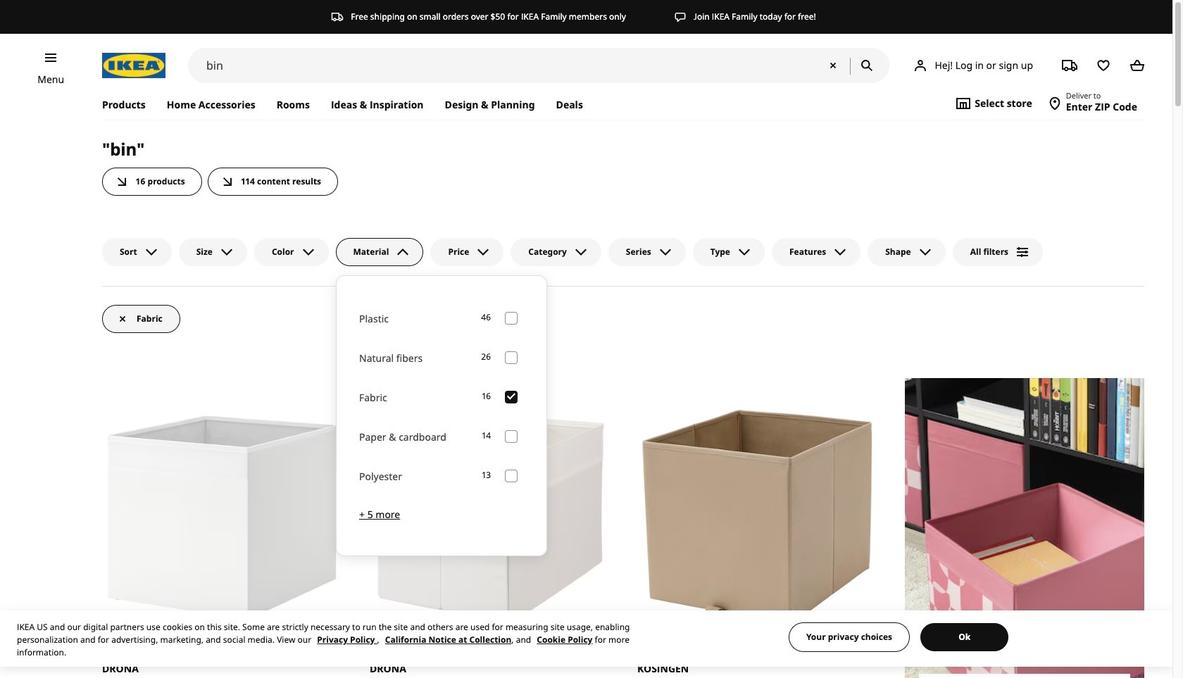 Task type: describe. For each thing, give the bounding box(es) containing it.
13 products element
[[482, 469, 491, 482]]



Task type: vqa. For each thing, say whether or not it's contained in the screenshot.
search box
yes



Task type: locate. For each thing, give the bounding box(es) containing it.
16 products element
[[482, 390, 491, 404]]

ikea logotype, go to start page image
[[102, 53, 165, 78]]

26 products element
[[481, 351, 491, 364]]

14 products element
[[482, 430, 491, 443]]

None search field
[[188, 48, 890, 83]]

46 products element
[[481, 312, 491, 325]]

Search by product text field
[[188, 48, 890, 83]]



